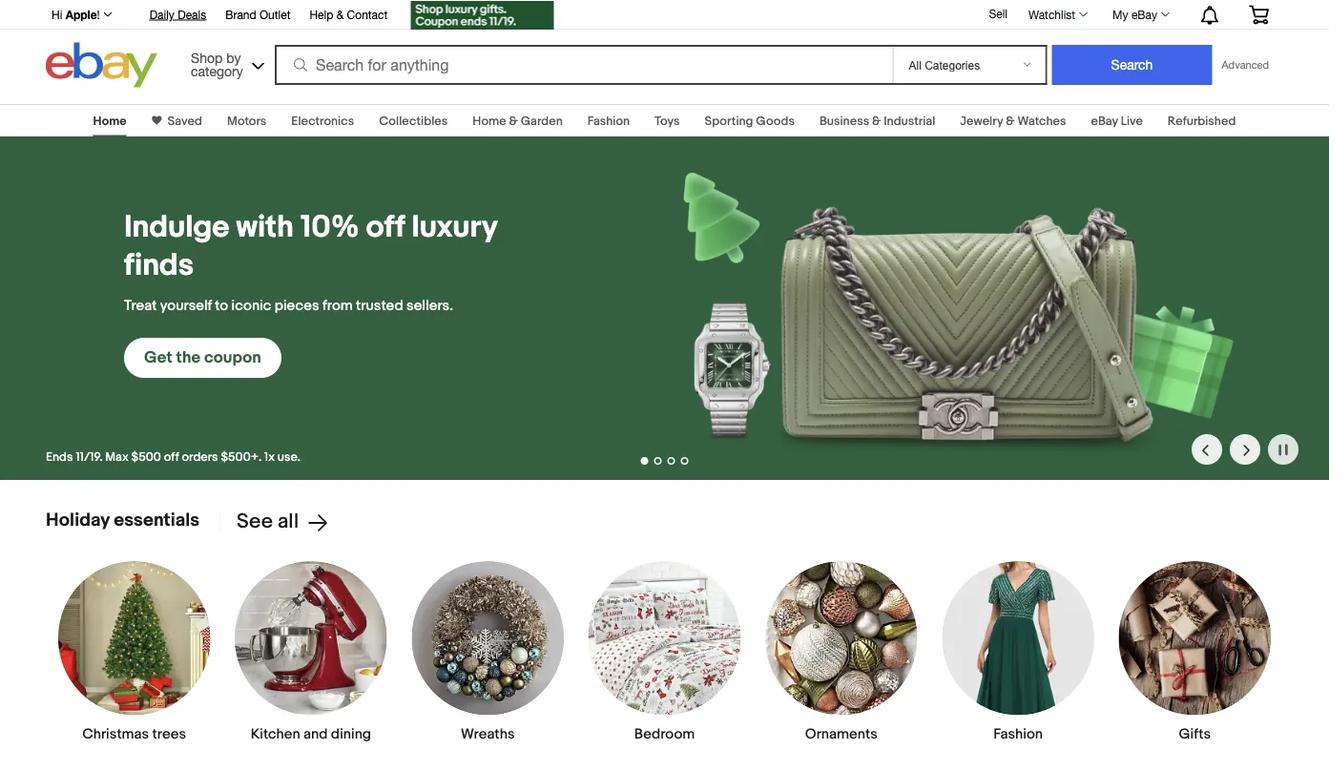Task type: locate. For each thing, give the bounding box(es) containing it.
industrial
[[884, 114, 936, 128]]

sporting
[[705, 114, 754, 128]]

1 horizontal spatial fashion link
[[942, 560, 1096, 743]]

0 horizontal spatial fashion link
[[588, 114, 630, 128]]

coupon
[[204, 348, 261, 368]]

0 vertical spatial fashion
[[588, 114, 630, 128]]

ebay left live
[[1092, 114, 1119, 128]]

home left saved link
[[93, 114, 127, 128]]

1 horizontal spatial ebay
[[1132, 8, 1158, 21]]

& for help
[[337, 8, 344, 21]]

contact
[[347, 8, 388, 21]]

my
[[1113, 8, 1129, 21]]

get
[[144, 348, 173, 368]]

1 horizontal spatial off
[[366, 209, 405, 246]]

1 horizontal spatial home
[[473, 114, 507, 128]]

1 vertical spatial off
[[164, 450, 179, 464]]

outlet
[[260, 8, 291, 21]]

by
[[226, 50, 241, 65]]

kitchen and dining link
[[234, 560, 388, 743]]

orders
[[182, 450, 218, 464]]

ebay
[[1132, 8, 1158, 21], [1092, 114, 1119, 128]]

2 home from the left
[[473, 114, 507, 128]]

all
[[278, 510, 299, 535]]

off right $500
[[164, 450, 179, 464]]

max
[[105, 450, 129, 464]]

live
[[1121, 114, 1144, 128]]

None submit
[[1053, 45, 1213, 85]]

category
[[191, 63, 243, 79]]

bedroom
[[635, 726, 695, 743]]

1 vertical spatial fashion
[[994, 726, 1043, 743]]

& for home
[[509, 114, 518, 128]]

electronics link
[[292, 114, 354, 128]]

wreaths link
[[411, 560, 565, 743]]

goods
[[756, 114, 795, 128]]

finds
[[124, 247, 194, 284]]

get the coupon link
[[124, 338, 281, 378]]

holiday essentials
[[46, 509, 199, 531]]

business & industrial link
[[820, 114, 936, 128]]

0 vertical spatial ebay
[[1132, 8, 1158, 21]]

hi apple !
[[52, 8, 100, 21]]

see
[[237, 510, 273, 535]]

home & garden
[[473, 114, 563, 128]]

ends 11/19. max $500 off orders $500+. 1x use.
[[46, 450, 301, 464]]

&
[[337, 8, 344, 21], [509, 114, 518, 128], [873, 114, 882, 128], [1006, 114, 1015, 128]]

get the coupon image
[[411, 1, 554, 30]]

business & industrial
[[820, 114, 936, 128]]

saved link
[[162, 114, 202, 128]]

shop
[[191, 50, 223, 65]]

brand outlet
[[226, 8, 291, 21]]

business
[[820, 114, 870, 128]]

0 vertical spatial off
[[366, 209, 405, 246]]

off
[[366, 209, 405, 246], [164, 450, 179, 464]]

sell link
[[981, 7, 1017, 20]]

pieces
[[275, 297, 320, 314]]

toys
[[655, 114, 680, 128]]

motors
[[227, 114, 267, 128]]

wreaths
[[461, 726, 515, 743]]

shop by category button
[[182, 42, 268, 84]]

off right 10%
[[366, 209, 405, 246]]

ornaments link
[[765, 560, 919, 743]]

from
[[323, 297, 353, 314]]

!
[[97, 8, 100, 21]]

& inside help & contact link
[[337, 8, 344, 21]]

watchlist
[[1029, 8, 1076, 21]]

1 vertical spatial ebay
[[1092, 114, 1119, 128]]

shop by category banner
[[41, 0, 1284, 93]]

refurbished
[[1168, 114, 1237, 128]]

& left garden
[[509, 114, 518, 128]]

ebay right the my
[[1132, 8, 1158, 21]]

yourself
[[160, 297, 212, 314]]

& for jewelry
[[1006, 114, 1015, 128]]

garden
[[521, 114, 563, 128]]

gifts
[[1180, 726, 1212, 743]]

daily deals
[[150, 8, 206, 21]]

watches
[[1018, 114, 1067, 128]]

& right the help
[[337, 8, 344, 21]]

trees
[[152, 726, 186, 743]]

& right jewelry
[[1006, 114, 1015, 128]]

11/19.
[[76, 450, 103, 464]]

0 horizontal spatial ebay
[[1092, 114, 1119, 128]]

the
[[176, 348, 201, 368]]

toys link
[[655, 114, 680, 128]]

home left garden
[[473, 114, 507, 128]]

0 horizontal spatial off
[[164, 450, 179, 464]]

hi
[[52, 8, 62, 21]]

none submit inside shop by category banner
[[1053, 45, 1213, 85]]

& right "business"
[[873, 114, 882, 128]]

saved
[[168, 114, 202, 128]]

1 home from the left
[[93, 114, 127, 128]]

jewelry
[[961, 114, 1004, 128]]

essentials
[[114, 509, 199, 531]]

to
[[215, 297, 228, 314]]

brand
[[226, 8, 256, 21]]

home for home & garden
[[473, 114, 507, 128]]

help & contact link
[[310, 5, 388, 26]]

0 vertical spatial fashion link
[[588, 114, 630, 128]]

0 horizontal spatial home
[[93, 114, 127, 128]]



Task type: describe. For each thing, give the bounding box(es) containing it.
ornaments
[[806, 726, 878, 743]]

1 horizontal spatial fashion
[[994, 726, 1043, 743]]

christmas trees
[[82, 726, 186, 743]]

indulge
[[124, 209, 230, 246]]

refurbished link
[[1168, 114, 1237, 128]]

ebay live
[[1092, 114, 1144, 128]]

kitchen
[[251, 726, 300, 743]]

dining
[[331, 726, 371, 743]]

collectibles
[[379, 114, 448, 128]]

indulge with 10% off luxury finds
[[124, 209, 498, 284]]

ebay inside my ebay link
[[1132, 8, 1158, 21]]

use.
[[278, 450, 301, 464]]

holiday
[[46, 509, 110, 531]]

see all
[[237, 510, 299, 535]]

holiday essentials link
[[46, 509, 199, 531]]

get the coupon
[[144, 348, 261, 368]]

bedroom link
[[588, 560, 742, 743]]

help & contact
[[310, 8, 388, 21]]

off inside indulge with 10% off luxury finds
[[366, 209, 405, 246]]

my ebay
[[1113, 8, 1158, 21]]

0 horizontal spatial fashion
[[588, 114, 630, 128]]

christmas trees link
[[57, 560, 211, 743]]

luxury
[[412, 209, 498, 246]]

deals
[[178, 8, 206, 21]]

sporting goods link
[[705, 114, 795, 128]]

jewelry & watches link
[[961, 114, 1067, 128]]

christmas
[[82, 726, 149, 743]]

kitchen and dining
[[251, 726, 371, 743]]

gifts link
[[1118, 560, 1273, 743]]

shop by category
[[191, 50, 243, 79]]

see all link
[[219, 510, 329, 535]]

jewelry & watches
[[961, 114, 1067, 128]]

sellers.
[[407, 297, 453, 314]]

trusted
[[356, 297, 404, 314]]

$500
[[131, 450, 161, 464]]

electronics
[[292, 114, 354, 128]]

Search for anything text field
[[278, 47, 889, 83]]

apple
[[66, 8, 97, 21]]

sell
[[989, 7, 1008, 20]]

1x
[[265, 450, 275, 464]]

1 vertical spatial fashion link
[[942, 560, 1096, 743]]

brand outlet link
[[226, 5, 291, 26]]

home for home
[[93, 114, 127, 128]]

home & garden link
[[473, 114, 563, 128]]

10%
[[301, 209, 360, 246]]

ebay live link
[[1092, 114, 1144, 128]]

indulge with 10% off luxury finds link
[[124, 208, 501, 285]]

watchlist link
[[1019, 3, 1097, 26]]

treat
[[124, 297, 157, 314]]

& for business
[[873, 114, 882, 128]]

advanced link
[[1213, 46, 1279, 84]]

$500+.
[[221, 450, 262, 464]]

ends
[[46, 450, 73, 464]]

account navigation
[[41, 0, 1284, 32]]

help
[[310, 8, 334, 21]]

with
[[236, 209, 294, 246]]

advanced
[[1222, 59, 1270, 71]]

my ebay link
[[1103, 3, 1179, 26]]

collectibles link
[[379, 114, 448, 128]]

motors link
[[227, 114, 267, 128]]

daily deals link
[[150, 5, 206, 26]]

iconic
[[232, 297, 271, 314]]

sporting goods
[[705, 114, 795, 128]]

and
[[304, 726, 328, 743]]

your shopping cart image
[[1249, 5, 1271, 24]]

treat yourself to iconic pieces from trusted sellers.
[[124, 297, 453, 314]]

daily
[[150, 8, 175, 21]]



Task type: vqa. For each thing, say whether or not it's contained in the screenshot.
'Used'
no



